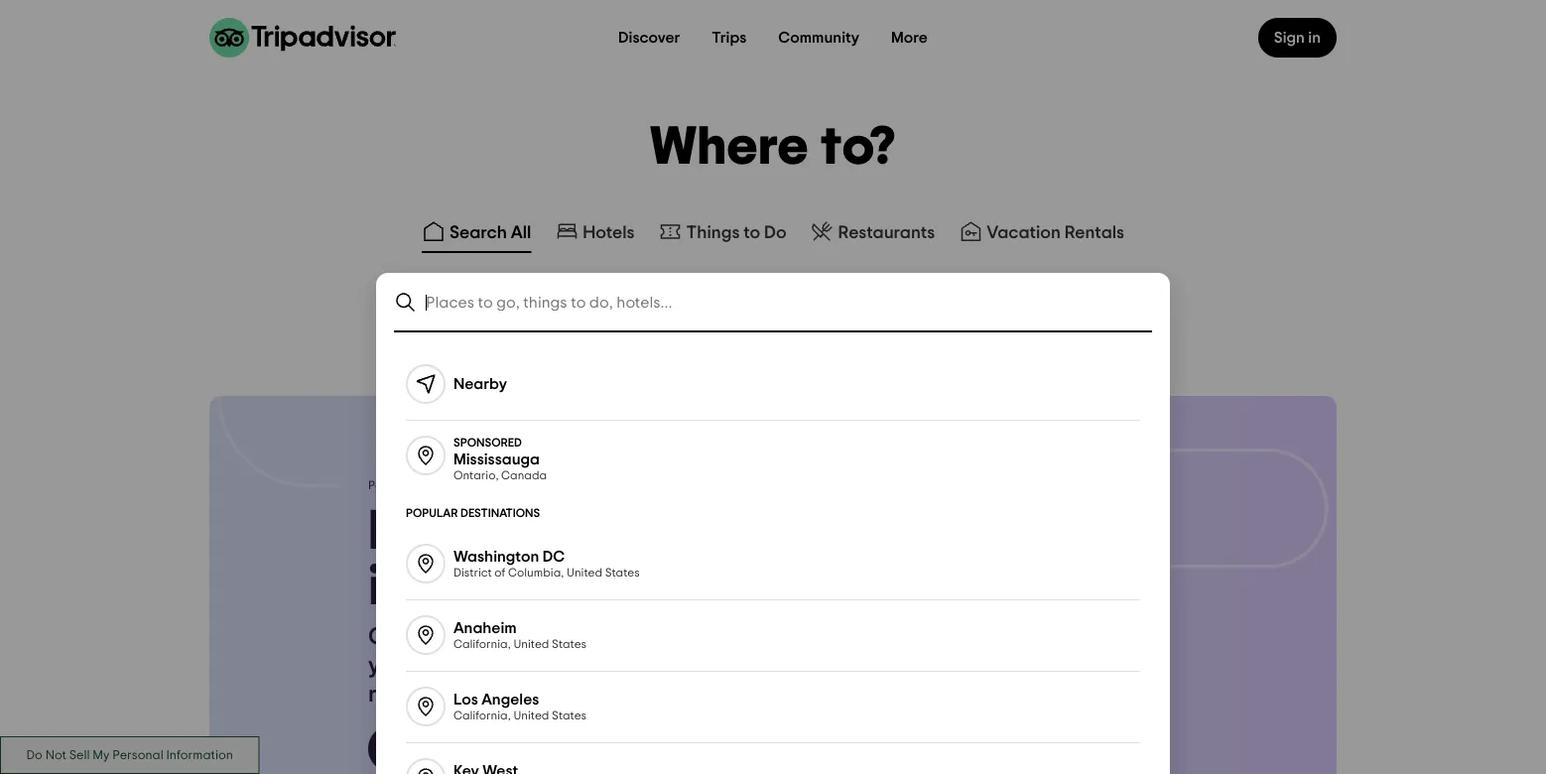 Task type: vqa. For each thing, say whether or not it's contained in the screenshot.
Sign
yes



Task type: describe. For each thing, give the bounding box(es) containing it.
a for get
[[413, 626, 428, 649]]

hotels
[[583, 223, 635, 241]]

more
[[892, 30, 928, 46]]

community button
[[763, 18, 876, 58]]

things to do link
[[659, 219, 787, 243]]

sign in link
[[1259, 18, 1337, 58]]

all
[[511, 223, 531, 241]]

beta
[[462, 481, 488, 493]]

united inside los angeles california, united states
[[514, 710, 549, 722]]

tips
[[621, 654, 661, 678]]

united inside the "washington dc district of columbia, united states"
[[567, 567, 603, 579]]

sponsored
[[454, 437, 522, 449]]

more button
[[876, 18, 944, 58]]

get
[[368, 626, 408, 649]]

california, inside los angeles california, united states
[[454, 710, 511, 722]]

things to do button
[[655, 215, 791, 253]]

things to do
[[687, 223, 787, 241]]

dc
[[543, 549, 565, 565]]

search
[[450, 223, 507, 241]]

trip for minutes
[[547, 504, 635, 560]]

nearby
[[454, 376, 507, 392]]

start
[[416, 741, 452, 757]]

united inside anaheim california, united states
[[514, 639, 549, 651]]

you,
[[368, 654, 414, 678]]

where to?
[[650, 121, 897, 174]]

sign in
[[1275, 30, 1321, 46]]

states inside the "washington dc district of columbia, united states"
[[605, 567, 640, 579]]

guided
[[419, 654, 495, 678]]

restaurants link
[[811, 219, 936, 243]]

mississauga
[[454, 451, 540, 467]]

search image
[[394, 291, 418, 315]]

in inside build a trip in minutes
[[368, 560, 412, 615]]

for
[[716, 626, 747, 649]]

vacation
[[987, 223, 1061, 241]]

search all
[[450, 223, 531, 241]]

vacation rentals link
[[959, 219, 1125, 243]]

traveler
[[531, 654, 616, 678]]

tripadvisor image
[[209, 18, 396, 58]]

vacation rentals
[[987, 223, 1125, 241]]

start a trip with ai button
[[368, 725, 568, 773]]

where
[[650, 121, 810, 174]]

washington dc district of columbia, united states
[[454, 549, 640, 579]]

sign
[[1275, 30, 1306, 46]]

angeles
[[482, 692, 539, 708]]

los angeles california, united states
[[454, 692, 587, 722]]

canada
[[502, 470, 547, 482]]

personalized
[[433, 626, 572, 649]]

destinations
[[461, 507, 540, 519]]

washington
[[454, 549, 539, 565]]

a for build
[[502, 504, 535, 560]]

powered
[[368, 480, 416, 492]]

things
[[687, 223, 740, 241]]

a for start
[[455, 741, 465, 757]]



Task type: locate. For each thing, give the bounding box(es) containing it.
2 vertical spatial states
[[552, 710, 587, 722]]

ontario,
[[454, 470, 499, 482]]

in
[[1309, 30, 1321, 46], [368, 560, 412, 615]]

1 horizontal spatial a
[[455, 741, 465, 757]]

build
[[368, 504, 490, 560]]

0 vertical spatial in
[[1309, 30, 1321, 46]]

popular
[[406, 507, 458, 519]]

a inside get a personalized itinerary just for you, guided by traveler tips and reviews.
[[413, 626, 428, 649]]

1 vertical spatial a
[[413, 626, 428, 649]]

trip up columbia,
[[547, 504, 635, 560]]

anaheim california, united states
[[454, 621, 587, 651]]

ai up popular
[[435, 480, 446, 492]]

a inside button
[[455, 741, 465, 757]]

build a trip in minutes
[[368, 504, 635, 615]]

discover button
[[603, 18, 696, 58]]

anaheim
[[454, 621, 517, 636]]

1 horizontal spatial by
[[500, 654, 526, 678]]

itinerary
[[577, 626, 668, 649]]

ai right with on the bottom of page
[[530, 741, 544, 757]]

states up traveler
[[552, 639, 587, 651]]

trip for ai
[[468, 741, 493, 757]]

0 horizontal spatial ai
[[435, 480, 446, 492]]

None search field
[[378, 275, 1169, 331]]

0 horizontal spatial a
[[413, 626, 428, 649]]

states inside los angeles california, united states
[[552, 710, 587, 722]]

1 california, from the top
[[454, 639, 511, 651]]

by
[[419, 480, 432, 492], [500, 654, 526, 678]]

1 vertical spatial ai
[[530, 741, 544, 757]]

columbia,
[[508, 567, 564, 579]]

2 vertical spatial united
[[514, 710, 549, 722]]

hotels button
[[551, 215, 639, 253]]

popular destinations list box
[[382, 333, 1165, 774]]

popular destinations
[[406, 507, 540, 519]]

in up get
[[368, 560, 412, 615]]

vacation rentals button
[[955, 215, 1129, 253]]

1 vertical spatial california,
[[454, 710, 511, 722]]

by up popular
[[419, 480, 432, 492]]

by down 'personalized'
[[500, 654, 526, 678]]

united up traveler
[[514, 639, 549, 651]]

just
[[673, 626, 711, 649]]

california, down los
[[454, 710, 511, 722]]

restaurants
[[839, 223, 936, 241]]

1 vertical spatial trip
[[468, 741, 493, 757]]

trips
[[712, 30, 747, 46]]

nearby link
[[382, 349, 1165, 420]]

by inside get a personalized itinerary just for you, guided by traveler tips and reviews.
[[500, 654, 526, 678]]

a left dc
[[502, 504, 535, 560]]

trip left with on the bottom of page
[[468, 741, 493, 757]]

states inside anaheim california, united states
[[552, 639, 587, 651]]

0 vertical spatial a
[[502, 504, 535, 560]]

trips button
[[696, 18, 763, 58]]

discover
[[619, 30, 680, 46]]

states
[[605, 567, 640, 579], [552, 639, 587, 651], [552, 710, 587, 722]]

states up itinerary
[[605, 567, 640, 579]]

california, down anaheim
[[454, 639, 511, 651]]

do
[[765, 223, 787, 241]]

united right columbia,
[[567, 567, 603, 579]]

1 horizontal spatial ai
[[530, 741, 544, 757]]

and
[[666, 654, 708, 678]]

los
[[454, 692, 478, 708]]

get a personalized itinerary just for you, guided by traveler tips and reviews.
[[368, 626, 747, 707]]

2 vertical spatial a
[[455, 741, 465, 757]]

0 vertical spatial united
[[567, 567, 603, 579]]

0 horizontal spatial by
[[419, 480, 432, 492]]

of
[[495, 567, 506, 579]]

a
[[502, 504, 535, 560], [413, 626, 428, 649], [455, 741, 465, 757]]

2 california, from the top
[[454, 710, 511, 722]]

united down angeles
[[514, 710, 549, 722]]

0 vertical spatial states
[[605, 567, 640, 579]]

trip inside build a trip in minutes
[[547, 504, 635, 560]]

1 vertical spatial by
[[500, 654, 526, 678]]

with
[[497, 741, 526, 757]]

0 horizontal spatial trip
[[468, 741, 493, 757]]

states down traveler
[[552, 710, 587, 722]]

tab list
[[0, 211, 1547, 257]]

to
[[744, 223, 761, 241]]

trip inside button
[[468, 741, 493, 757]]

trip
[[547, 504, 635, 560], [468, 741, 493, 757]]

Search search field
[[426, 294, 1153, 312]]

minutes
[[424, 560, 616, 615]]

a right get
[[413, 626, 428, 649]]

in right sign
[[1309, 30, 1321, 46]]

0 vertical spatial california,
[[454, 639, 511, 651]]

rentals
[[1065, 223, 1125, 241]]

to?
[[821, 121, 897, 174]]

2 horizontal spatial a
[[502, 504, 535, 560]]

1 horizontal spatial trip
[[547, 504, 635, 560]]

reviews.
[[368, 683, 453, 707]]

community
[[779, 30, 860, 46]]

0 horizontal spatial in
[[368, 560, 412, 615]]

1 horizontal spatial in
[[1309, 30, 1321, 46]]

ai inside button
[[530, 741, 544, 757]]

1 vertical spatial in
[[368, 560, 412, 615]]

a inside build a trip in minutes
[[502, 504, 535, 560]]

hotels link
[[555, 219, 635, 243]]

search all button
[[418, 215, 535, 253]]

1 vertical spatial states
[[552, 639, 587, 651]]

ai
[[435, 480, 446, 492], [530, 741, 544, 757]]

sponsored mississauga ontario, canada
[[454, 437, 547, 482]]

a right start
[[455, 741, 465, 757]]

0 vertical spatial by
[[419, 480, 432, 492]]

1 vertical spatial united
[[514, 639, 549, 651]]

restaurants button
[[807, 215, 940, 253]]

start a trip with ai
[[416, 741, 544, 757]]

0 vertical spatial ai
[[435, 480, 446, 492]]

powered by ai
[[368, 480, 446, 492]]

united
[[567, 567, 603, 579], [514, 639, 549, 651], [514, 710, 549, 722]]

district
[[454, 567, 492, 579]]

tab list containing search all
[[0, 211, 1547, 257]]

california,
[[454, 639, 511, 651], [454, 710, 511, 722]]

0 vertical spatial trip
[[547, 504, 635, 560]]

california, inside anaheim california, united states
[[454, 639, 511, 651]]



